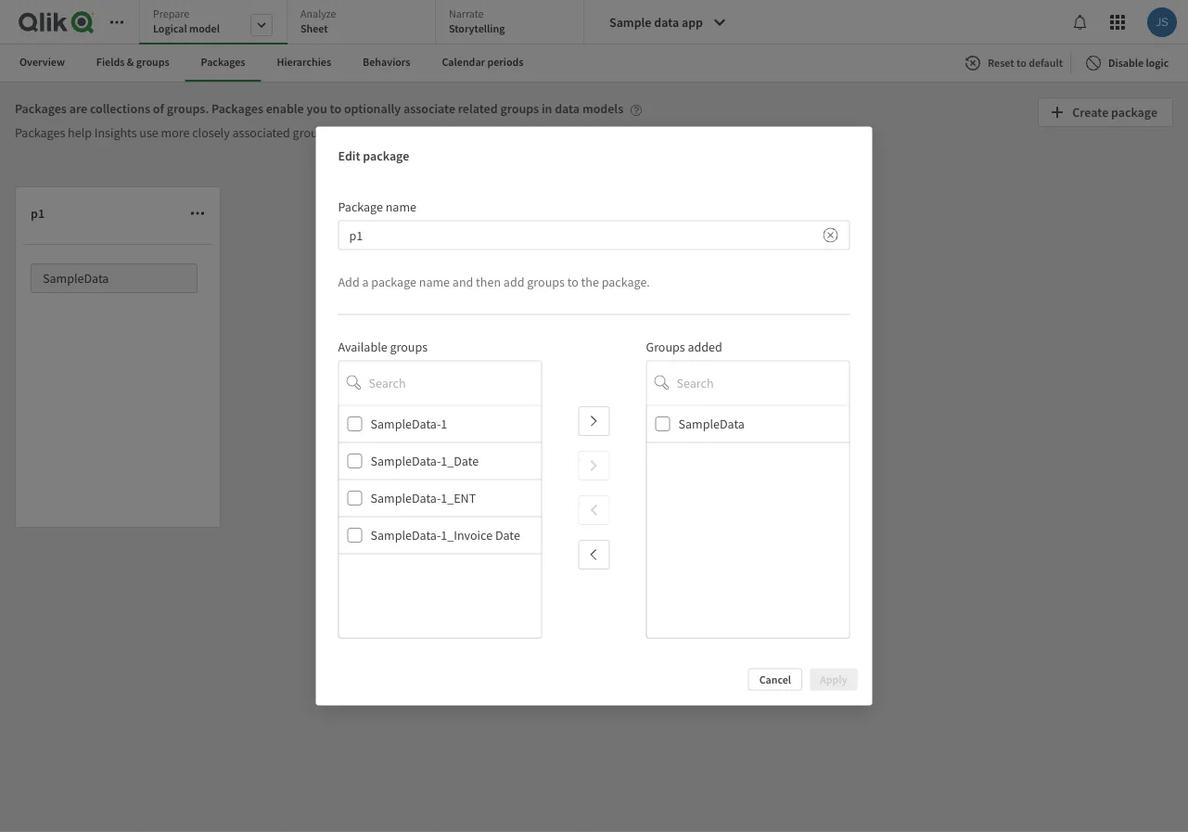Task type: describe. For each thing, give the bounding box(es) containing it.
models
[[583, 101, 624, 117]]

2 vertical spatial package
[[371, 273, 417, 290]]

package
[[338, 198, 383, 215]]

disable logic
[[1109, 56, 1169, 70]]

sampledata- for 1_invoice
[[371, 527, 441, 544]]

storytelling
[[449, 21, 505, 36]]

p1
[[31, 205, 45, 222]]

overview
[[19, 55, 65, 69]]

sampledata inside list
[[43, 270, 109, 287]]

sampledata-1 list item
[[339, 406, 541, 443]]

app
[[682, 14, 703, 31]]

available
[[338, 338, 388, 355]]

Package name text field
[[338, 220, 811, 250]]

associated
[[232, 124, 290, 141]]

sample data app
[[610, 14, 703, 31]]

sampledata-1_date
[[371, 453, 479, 469]]

sampledata inside list item
[[679, 416, 745, 432]]

sampledata-1_ent list item
[[339, 480, 541, 517]]

calendar periods
[[442, 55, 524, 69]]

search text field for groups added
[[677, 366, 849, 400]]

add
[[338, 273, 360, 290]]

creating
[[415, 124, 459, 141]]

sampledata-1_ent
[[371, 490, 476, 507]]

move all left image
[[587, 547, 602, 562]]

to inside button
[[1017, 56, 1027, 70]]

package for edit package
[[363, 148, 409, 164]]

groups up recommendations.
[[500, 101, 539, 117]]

packages button
[[185, 45, 261, 82]]

groups inside button
[[136, 55, 169, 69]]

insights
[[94, 124, 137, 141]]

calendar
[[442, 55, 485, 69]]

application containing sample data app
[[0, 0, 1189, 832]]

edit package
[[338, 148, 409, 164]]

prepare
[[153, 6, 190, 21]]

hierarchies button
[[261, 45, 347, 82]]

overview button
[[4, 45, 81, 82]]

sampledata-1_date list item
[[339, 443, 541, 480]]

sheet
[[301, 21, 328, 36]]

1_ent
[[441, 490, 476, 507]]

edit
[[338, 148, 360, 164]]

groups
[[646, 338, 685, 355]]

hierarchies
[[277, 55, 331, 69]]

move all right image
[[587, 414, 602, 429]]

are
[[69, 101, 87, 117]]

you
[[307, 101, 327, 117]]

use
[[140, 124, 158, 141]]

1 vertical spatial name
[[419, 273, 450, 290]]

when
[[382, 124, 412, 141]]

search text field for available groups
[[369, 366, 541, 400]]

sampledata- for 1_date
[[371, 453, 441, 469]]

packages for packages
[[201, 55, 245, 69]]

packages help insights use more closely associated groups together when creating recommendations.
[[15, 124, 564, 141]]

enable
[[266, 101, 304, 117]]

of
[[153, 101, 164, 117]]

reset
[[988, 56, 1015, 70]]

prepare logical model
[[153, 6, 220, 36]]

groups.
[[167, 101, 209, 117]]

logic
[[1146, 56, 1169, 70]]

package card menu image
[[190, 206, 205, 221]]

&
[[127, 55, 134, 69]]

add
[[504, 273, 525, 290]]

1_invoice
[[441, 527, 493, 544]]



Task type: locate. For each thing, give the bounding box(es) containing it.
package for create package
[[1112, 104, 1158, 121]]

1 horizontal spatial data
[[654, 14, 679, 31]]

tab list down sheet
[[4, 45, 594, 82]]

3 sampledata- from the top
[[371, 490, 441, 507]]

groups right &
[[136, 55, 169, 69]]

search text field up 1
[[369, 366, 541, 400]]

then
[[476, 273, 501, 290]]

1 horizontal spatial sampledata
[[679, 416, 745, 432]]

sampledata- for 1
[[371, 416, 441, 432]]

and
[[453, 273, 474, 290]]

1 vertical spatial sampledata
[[679, 416, 745, 432]]

data left the app
[[654, 14, 679, 31]]

periods
[[488, 55, 524, 69]]

name left and
[[419, 273, 450, 290]]

groups
[[136, 55, 169, 69], [500, 101, 539, 117], [293, 124, 331, 141], [527, 273, 565, 290], [390, 338, 428, 355]]

packages inside button
[[201, 55, 245, 69]]

tab list
[[139, 0, 591, 46], [4, 45, 594, 82]]

reset to default button
[[962, 48, 1071, 78]]

behaviors button
[[347, 45, 426, 82]]

sampledata- for 1_ent
[[371, 490, 441, 507]]

data inside sample data app button
[[654, 14, 679, 31]]

2 search text field from the left
[[677, 366, 849, 400]]

1 horizontal spatial to
[[568, 273, 579, 290]]

sample data app button
[[598, 7, 739, 37]]

packages up associated
[[212, 101, 263, 117]]

sampledata- inside sampledata-1_invoice date "list item"
[[371, 527, 441, 544]]

1 horizontal spatial name
[[419, 273, 450, 290]]

related
[[458, 101, 498, 117]]

cancel button
[[748, 669, 803, 691]]

to
[[1017, 56, 1027, 70], [330, 101, 342, 117], [568, 273, 579, 290]]

packages for packages help insights use more closely associated groups together when creating recommendations.
[[15, 124, 65, 141]]

1 vertical spatial data
[[555, 101, 580, 117]]

0 vertical spatial package
[[1112, 104, 1158, 121]]

sampledata- inside sampledata-1 list item
[[371, 416, 441, 432]]

calendar periods button
[[426, 45, 539, 82]]

analyze
[[301, 6, 336, 21]]

edit package dialog
[[316, 127, 873, 706]]

1 horizontal spatial search text field
[[677, 366, 849, 400]]

default
[[1029, 56, 1063, 70]]

packages left help
[[15, 124, 65, 141]]

analyze sheet
[[301, 6, 336, 36]]

sampledata-1
[[371, 416, 447, 432]]

add a package name and then add groups to the package.
[[338, 273, 650, 290]]

recommendations.
[[461, 124, 564, 141]]

in
[[542, 101, 552, 117]]

2 vertical spatial to
[[568, 273, 579, 290]]

sampledata down added
[[679, 416, 745, 432]]

tab list containing overview
[[4, 45, 594, 82]]

list
[[339, 406, 541, 638]]

package down "when" on the top of page
[[363, 148, 409, 164]]

package.
[[602, 273, 650, 290]]

sampledata-1_invoice date list item
[[339, 517, 541, 554]]

package right the create
[[1112, 104, 1158, 121]]

list inside edit package dialog
[[339, 406, 541, 638]]

fields
[[96, 55, 125, 69]]

1 vertical spatial to
[[330, 101, 342, 117]]

cancel
[[760, 672, 792, 687]]

list containing sampledata-1
[[339, 406, 541, 638]]

create
[[1073, 104, 1109, 121]]

groups down you
[[293, 124, 331, 141]]

packages for packages are collections of groups. packages enable you to optionally associate related groups in data models
[[15, 101, 67, 117]]

search text field up sampledata list item
[[677, 366, 849, 400]]

behaviors
[[363, 55, 411, 69]]

1 search text field from the left
[[369, 366, 541, 400]]

the
[[581, 273, 599, 290]]

data right in
[[555, 101, 580, 117]]

more
[[161, 124, 190, 141]]

a
[[362, 273, 369, 290]]

groups right available
[[390, 338, 428, 355]]

sampledata- inside sampledata-1_date list item
[[371, 453, 441, 469]]

sampledata down p1
[[43, 270, 109, 287]]

closely
[[192, 124, 230, 141]]

2 sampledata- from the top
[[371, 453, 441, 469]]

sampledata
[[43, 270, 109, 287], [679, 416, 745, 432]]

sampledata- down sampledata-1_date
[[371, 490, 441, 507]]

sampledata-
[[371, 416, 441, 432], [371, 453, 441, 469], [371, 490, 441, 507], [371, 527, 441, 544]]

narrate
[[449, 6, 484, 21]]

package inside button
[[1112, 104, 1158, 121]]

to right reset
[[1017, 56, 1027, 70]]

package right a
[[371, 273, 417, 290]]

0 horizontal spatial search text field
[[369, 366, 541, 400]]

to left the
[[568, 273, 579, 290]]

sampledata- inside sampledata-1_ent list item
[[371, 490, 441, 507]]

4 sampledata- from the top
[[371, 527, 441, 544]]

0 horizontal spatial to
[[330, 101, 342, 117]]

date
[[495, 527, 520, 544]]

1
[[441, 416, 447, 432]]

available groups
[[338, 338, 428, 355]]

0 vertical spatial name
[[386, 198, 417, 215]]

1 sampledata- from the top
[[371, 416, 441, 432]]

added
[[688, 338, 723, 355]]

0 vertical spatial to
[[1017, 56, 1027, 70]]

search text field
[[369, 366, 541, 400], [677, 366, 849, 400]]

tab list up behaviors
[[139, 0, 591, 46]]

name
[[386, 198, 417, 215], [419, 273, 450, 290]]

0 horizontal spatial sampledata
[[43, 270, 109, 287]]

reset to default
[[988, 56, 1063, 70]]

sampledata list item
[[647, 406, 849, 443]]

create package button
[[1038, 97, 1174, 127]]

packages
[[201, 55, 245, 69], [15, 101, 67, 117], [212, 101, 263, 117], [15, 124, 65, 141]]

optionally
[[344, 101, 401, 117]]

sampledata list
[[31, 264, 205, 505]]

0 vertical spatial data
[[654, 14, 679, 31]]

2 horizontal spatial to
[[1017, 56, 1027, 70]]

collections
[[90, 101, 150, 117]]

to inside edit package dialog
[[568, 273, 579, 290]]

fields & groups button
[[81, 45, 185, 82]]

associate
[[404, 101, 456, 117]]

0 horizontal spatial name
[[386, 198, 417, 215]]

application
[[0, 0, 1189, 832]]

data
[[654, 14, 679, 31], [555, 101, 580, 117]]

narrate storytelling
[[449, 6, 505, 36]]

1 vertical spatial package
[[363, 148, 409, 164]]

groups added
[[646, 338, 723, 355]]

to for packages are collections of groups. packages enable you to optionally associate related groups in data models
[[330, 101, 342, 117]]

package
[[1112, 104, 1158, 121], [363, 148, 409, 164], [371, 273, 417, 290]]

1_date
[[441, 453, 479, 469]]

packages down model
[[201, 55, 245, 69]]

name right package
[[386, 198, 417, 215]]

sampledata- up sampledata-1_date
[[371, 416, 441, 432]]

sample
[[610, 14, 652, 31]]

disable logic button
[[1075, 48, 1184, 78]]

together
[[333, 124, 379, 141]]

to for add a package name and then add groups to the package.
[[568, 273, 579, 290]]

0 vertical spatial sampledata
[[43, 270, 109, 287]]

package name
[[338, 198, 417, 215]]

create package
[[1073, 104, 1158, 121]]

sampledata-1_invoice date
[[371, 527, 520, 544]]

sampledata- down sampledata-1
[[371, 453, 441, 469]]

disable
[[1109, 56, 1144, 70]]

sampledata- down the sampledata-1_ent
[[371, 527, 441, 544]]

help
[[68, 124, 92, 141]]

groups right add
[[527, 273, 565, 290]]

model
[[189, 21, 220, 36]]

0 horizontal spatial data
[[555, 101, 580, 117]]

to right you
[[330, 101, 342, 117]]

packages left are
[[15, 101, 67, 117]]

fields & groups
[[96, 55, 169, 69]]

logical
[[153, 21, 187, 36]]

tab list containing prepare
[[139, 0, 591, 46]]

packages are collections of groups. packages enable you to optionally associate related groups in data models
[[15, 101, 624, 117]]



Task type: vqa. For each thing, say whether or not it's contained in the screenshot.
Create package button
yes



